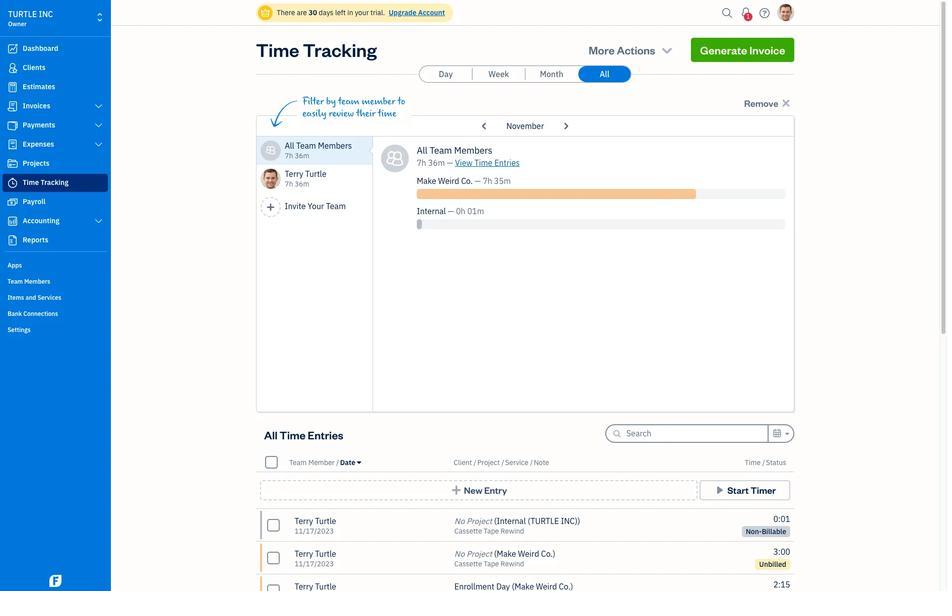Task type: vqa. For each thing, say whether or not it's contained in the screenshot.
"invoice" image
yes



Task type: locate. For each thing, give the bounding box(es) containing it.
items and services link
[[3, 290, 108, 305]]

1 horizontal spatial time tracking
[[256, 38, 377, 62]]

30
[[309, 8, 317, 17]]

estimate image
[[7, 82, 19, 92]]

2 vertical spatial turtle
[[315, 549, 336, 559]]

tape inside no project ( internal (turtle inc) ) cassette tape rewind
[[484, 527, 499, 536]]

terry
[[285, 169, 303, 179], [295, 516, 313, 526], [295, 549, 313, 559]]

11/17/2023
[[295, 527, 334, 536], [295, 560, 334, 569]]

0 horizontal spatial tracking
[[41, 178, 69, 187]]

members
[[318, 141, 352, 151], [454, 145, 493, 156], [24, 278, 50, 285]]

7h right users icon
[[285, 151, 293, 160]]

(
[[494, 516, 497, 526], [494, 549, 497, 559]]

36m for all team members 7h 36m — view time entries
[[428, 158, 445, 168]]

terry turtle 11/17/2023 for internal (turtle inc)
[[295, 516, 336, 536]]

) right (turtle
[[578, 516, 580, 526]]

2 11/17/2023 from the top
[[295, 560, 334, 569]]

chevron large down image inside expenses link
[[94, 141, 103, 149]]

make down no project ( internal (turtle inc) ) cassette tape rewind
[[497, 549, 516, 559]]

search image
[[720, 5, 736, 20]]

weird down no project ( internal (turtle inc) ) cassette tape rewind
[[518, 549, 539, 559]]

trial.
[[371, 8, 385, 17]]

0 horizontal spatial internal
[[417, 206, 446, 216]]

time
[[256, 38, 299, 62], [475, 158, 493, 168], [23, 178, 39, 187], [280, 428, 306, 442], [745, 458, 761, 467]]

0 horizontal spatial plus image
[[266, 203, 275, 212]]

turtle
[[305, 169, 327, 179], [315, 516, 336, 526], [315, 549, 336, 559]]

0 vertical spatial tape
[[484, 527, 499, 536]]

/ left date
[[336, 458, 339, 467]]

cassette inside no project ( internal (turtle inc) ) cassette tape rewind
[[455, 527, 482, 536]]

payroll link
[[3, 193, 108, 211]]

all inside all team members 7h 36m
[[285, 141, 294, 151]]

rewind down no project ( internal (turtle inc) ) cassette tape rewind
[[501, 560, 524, 569]]

no inside no project ( make weird co. ) cassette tape rewind
[[455, 549, 465, 559]]

/ right client
[[474, 458, 477, 467]]

0 vertical spatial plus image
[[266, 203, 275, 212]]

2 terry turtle 11/17/2023 from the top
[[295, 549, 336, 569]]

time
[[378, 108, 397, 119]]

0 horizontal spatial entries
[[308, 428, 343, 442]]

36m inside 'all team members 7h 36m — view time entries'
[[428, 158, 445, 168]]

0 vertical spatial chevron large down image
[[94, 122, 103, 130]]

terry for make weird co.
[[295, 549, 313, 559]]

1 vertical spatial internal
[[497, 516, 526, 526]]

tracking down the left
[[303, 38, 377, 62]]

1 chevron large down image from the top
[[94, 122, 103, 130]]

invoice image
[[7, 101, 19, 111]]

rewind inside no project ( make weird co. ) cassette tape rewind
[[501, 560, 524, 569]]

( inside no project ( internal (turtle inc) ) cassette tape rewind
[[494, 516, 497, 526]]

tracking inside main element
[[41, 178, 69, 187]]

36m
[[295, 151, 309, 160], [428, 158, 445, 168], [295, 179, 309, 189]]

7h left "view"
[[417, 158, 426, 168]]

( inside no project ( make weird co. ) cassette tape rewind
[[494, 549, 497, 559]]

members inside 'all team members 7h 36m — view time entries'
[[454, 145, 493, 156]]

( down no project ( internal (turtle inc) ) cassette tape rewind
[[494, 549, 497, 559]]

— down "view time entries" button
[[475, 176, 481, 186]]

) inside no project ( internal (turtle inc) ) cassette tape rewind
[[578, 516, 580, 526]]

start timer button
[[700, 481, 791, 501]]

plus image left the invite
[[266, 203, 275, 212]]

team down the apps
[[8, 278, 23, 285]]

— left "view"
[[447, 158, 453, 168]]

weird inside no project ( make weird co. ) cassette tape rewind
[[518, 549, 539, 559]]

invite your team button
[[257, 193, 373, 221]]

1 horizontal spatial co.
[[541, 549, 553, 559]]

left
[[335, 8, 346, 17]]

co. down "view"
[[461, 176, 473, 186]]

1 vertical spatial co.
[[541, 549, 553, 559]]

members for all team members 7h 36m — view time entries
[[454, 145, 493, 156]]

chart image
[[7, 216, 19, 226]]

7h inside 'all team members 7h 36m — view time entries'
[[417, 158, 426, 168]]

invoices
[[23, 101, 50, 110]]

co. down (turtle
[[541, 549, 553, 559]]

internal left (turtle
[[497, 516, 526, 526]]

1 horizontal spatial internal
[[497, 516, 526, 526]]

timer
[[751, 485, 776, 496]]

1 tape from the top
[[484, 527, 499, 536]]

2 vertical spatial project
[[467, 549, 492, 559]]

1 cassette from the top
[[455, 527, 482, 536]]

1 horizontal spatial tracking
[[303, 38, 377, 62]]

2 vertical spatial terry
[[295, 549, 313, 559]]

0 vertical spatial make
[[417, 176, 436, 186]]

2 cassette from the top
[[455, 560, 482, 569]]

plus image inside new entry button
[[451, 486, 462, 496]]

7h
[[285, 151, 293, 160], [417, 158, 426, 168], [483, 176, 492, 186], [285, 179, 293, 189]]

chevron large down image inside "accounting" link
[[94, 217, 103, 225]]

36m up the invite
[[295, 179, 309, 189]]

1 ( from the top
[[494, 516, 497, 526]]

rewind inside no project ( internal (turtle inc) ) cassette tape rewind
[[501, 527, 524, 536]]

plus image inside invite your team button
[[266, 203, 275, 212]]

billable
[[762, 527, 787, 536]]

2 horizontal spatial members
[[454, 145, 493, 156]]

caretdown image
[[784, 428, 790, 440], [357, 459, 361, 467]]

remove button
[[742, 95, 795, 111]]

0 horizontal spatial caretdown image
[[357, 459, 361, 467]]

dashboard image
[[7, 44, 19, 54]]

rewind
[[501, 527, 524, 536], [501, 560, 524, 569]]

1 vertical spatial make
[[497, 549, 516, 559]]

1 vertical spatial cassette
[[455, 560, 482, 569]]

timer image
[[7, 178, 19, 188]]

entries up "35m"
[[495, 158, 520, 168]]

project down new entry button
[[467, 516, 492, 526]]

caretdown image inside date link
[[357, 459, 361, 467]]

0 vertical spatial terry
[[285, 169, 303, 179]]

plus image
[[266, 203, 275, 212], [451, 486, 462, 496]]

service
[[505, 458, 529, 467]]

36m inside all team members 7h 36m
[[295, 151, 309, 160]]

team up make weird co. — 7h 35m
[[430, 145, 452, 156]]

non-
[[746, 527, 762, 536]]

project for internal
[[467, 516, 492, 526]]

36m up terry turtle 7h 36m
[[295, 151, 309, 160]]

1 terry turtle 11/17/2023 from the top
[[295, 516, 336, 536]]

0 vertical spatial rewind
[[501, 527, 524, 536]]

generate invoice
[[700, 43, 786, 57]]

) down (turtle
[[553, 549, 556, 559]]

members for all team members 7h 36m
[[318, 141, 352, 151]]

1 rewind from the top
[[501, 527, 524, 536]]

tracking
[[303, 38, 377, 62], [41, 178, 69, 187]]

1 vertical spatial rewind
[[501, 560, 524, 569]]

) inside no project ( make weird co. ) cassette tape rewind
[[553, 549, 556, 559]]

month
[[540, 69, 564, 79]]

0 vertical spatial caretdown image
[[784, 428, 790, 440]]

make
[[417, 176, 436, 186], [497, 549, 516, 559]]

0 horizontal spatial co.
[[461, 176, 473, 186]]

tape down no project ( internal (turtle inc) ) cassette tape rewind
[[484, 560, 499, 569]]

0 vertical spatial internal
[[417, 206, 446, 216]]

week link
[[473, 66, 525, 82]]

cassette
[[455, 527, 482, 536], [455, 560, 482, 569]]

3 chevron large down image from the top
[[94, 217, 103, 225]]

make up the internal — 0h 01m
[[417, 176, 436, 186]]

tape for make weird co.
[[484, 560, 499, 569]]

project inside no project ( internal (turtle inc) ) cassette tape rewind
[[467, 516, 492, 526]]

entries
[[495, 158, 520, 168], [308, 428, 343, 442]]

time tracking down projects link
[[23, 178, 69, 187]]

0 vertical spatial (
[[494, 516, 497, 526]]

users image
[[266, 145, 276, 157]]

0 vertical spatial )
[[578, 516, 580, 526]]

time right timer icon
[[23, 178, 39, 187]]

caretdown image right date
[[357, 459, 361, 467]]

terry inside terry turtle 7h 36m
[[285, 169, 303, 179]]

1 vertical spatial 11/17/2023
[[295, 560, 334, 569]]

/ left service
[[502, 458, 504, 467]]

review
[[329, 108, 354, 119]]

members down the 'review'
[[318, 141, 352, 151]]

3 / from the left
[[502, 458, 504, 467]]

rewind up no project ( make weird co. ) cassette tape rewind at the bottom
[[501, 527, 524, 536]]

all inside 'all team members 7h 36m — view time entries'
[[417, 145, 428, 156]]

( down entry
[[494, 516, 497, 526]]

cassette for internal
[[455, 527, 482, 536]]

time inside main element
[[23, 178, 39, 187]]

view time entries button
[[455, 157, 520, 169]]

project down no project ( internal (turtle inc) ) cassette tape rewind
[[467, 549, 492, 559]]

1 vertical spatial terry turtle 11/17/2023
[[295, 549, 336, 569]]

no inside no project ( internal (turtle inc) ) cassette tape rewind
[[455, 516, 465, 526]]

2 vertical spatial chevron large down image
[[94, 217, 103, 225]]

plus image left new
[[451, 486, 462, 496]]

1 horizontal spatial weird
[[518, 549, 539, 559]]

go to help image
[[757, 5, 773, 20]]

are
[[297, 8, 307, 17]]

time tracking down 30
[[256, 38, 377, 62]]

weird down "view"
[[438, 176, 459, 186]]

0 vertical spatial —
[[447, 158, 453, 168]]

/ left note
[[530, 458, 533, 467]]

team right your
[[326, 201, 346, 211]]

1 no from the top
[[455, 516, 465, 526]]

all team members 7h 36m — view time entries
[[417, 145, 520, 168]]

1 vertical spatial turtle
[[315, 516, 336, 526]]

0 vertical spatial entries
[[495, 158, 520, 168]]

project inside no project ( make weird co. ) cassette tape rewind
[[467, 549, 492, 559]]

chevron large down image
[[94, 122, 103, 130], [94, 141, 103, 149], [94, 217, 103, 225]]

plus image for invite your team button
[[266, 203, 275, 212]]

upgrade
[[389, 8, 417, 17]]

internal inside no project ( internal (turtle inc) ) cassette tape rewind
[[497, 516, 526, 526]]

36m left "view"
[[428, 158, 445, 168]]

members inside main element
[[24, 278, 50, 285]]

0 horizontal spatial members
[[24, 278, 50, 285]]

items and services
[[8, 294, 61, 302]]

project right client
[[478, 458, 500, 467]]

1 horizontal spatial caretdown image
[[784, 428, 790, 440]]

there
[[277, 8, 295, 17]]

2 no from the top
[[455, 549, 465, 559]]

cassette for make
[[455, 560, 482, 569]]

1 vertical spatial project
[[467, 516, 492, 526]]

main element
[[0, 0, 136, 591]]

terry turtle 7h 36m
[[285, 169, 327, 189]]

tape inside no project ( make weird co. ) cassette tape rewind
[[484, 560, 499, 569]]

payroll
[[23, 197, 46, 206]]

1 horizontal spatial )
[[578, 516, 580, 526]]

2 vertical spatial —
[[448, 206, 454, 216]]

members inside all team members 7h 36m
[[318, 141, 352, 151]]

11/17/2023 for make
[[295, 560, 334, 569]]

0 vertical spatial cassette
[[455, 527, 482, 536]]

member
[[308, 458, 335, 467]]

0 vertical spatial no
[[455, 516, 465, 526]]

make inside no project ( make weird co. ) cassette tape rewind
[[497, 549, 516, 559]]

2 tape from the top
[[484, 560, 499, 569]]

tracking down projects link
[[41, 178, 69, 187]]

more
[[589, 43, 615, 57]]

0 vertical spatial terry turtle 11/17/2023
[[295, 516, 336, 536]]

1 vertical spatial terry
[[295, 516, 313, 526]]

members up items and services
[[24, 278, 50, 285]]

1 vertical spatial chevron large down image
[[94, 141, 103, 149]]

filter
[[303, 96, 324, 107]]

your
[[308, 201, 324, 211]]

to
[[398, 96, 405, 107]]

upgrade account link
[[387, 8, 445, 17]]

2 chevron large down image from the top
[[94, 141, 103, 149]]

1 vertical spatial )
[[553, 549, 556, 559]]

connections
[[23, 310, 58, 318]]

invoices link
[[3, 97, 108, 115]]

team up terry turtle 7h 36m
[[296, 141, 316, 151]]

team left member
[[289, 458, 307, 467]]

tape up no project ( make weird co. ) cassette tape rewind at the bottom
[[484, 527, 499, 536]]

report image
[[7, 235, 19, 246]]

weird
[[438, 176, 459, 186], [518, 549, 539, 559]]

2 ( from the top
[[494, 549, 497, 559]]

entries up member
[[308, 428, 343, 442]]

— left '0h'
[[448, 206, 454, 216]]

chevron large down image inside payments link
[[94, 122, 103, 130]]

7h up the invite
[[285, 179, 293, 189]]

1 horizontal spatial plus image
[[451, 486, 462, 496]]

1 11/17/2023 from the top
[[295, 527, 334, 536]]

time right "view"
[[475, 158, 493, 168]]

time down there
[[256, 38, 299, 62]]

0 horizontal spatial time tracking
[[23, 178, 69, 187]]

more actions button
[[580, 38, 683, 62]]

1 vertical spatial tape
[[484, 560, 499, 569]]

caretdown image right calendar image
[[784, 428, 790, 440]]

/ left status link
[[763, 458, 765, 467]]

0 vertical spatial weird
[[438, 176, 459, 186]]

next month image
[[559, 118, 573, 134]]

0 horizontal spatial )
[[553, 549, 556, 559]]

1 vertical spatial (
[[494, 549, 497, 559]]

1 horizontal spatial make
[[497, 549, 516, 559]]

turtle inside terry turtle 7h 36m
[[305, 169, 327, 179]]

1 vertical spatial tracking
[[41, 178, 69, 187]]

1 horizontal spatial members
[[318, 141, 352, 151]]

chevron large down image for expenses
[[94, 141, 103, 149]]

1 vertical spatial weird
[[518, 549, 539, 559]]

terry turtle 11/17/2023
[[295, 516, 336, 536], [295, 549, 336, 569]]

0 vertical spatial tracking
[[303, 38, 377, 62]]

0 vertical spatial 11/17/2023
[[295, 527, 334, 536]]

members up "view"
[[454, 145, 493, 156]]

time tracking link
[[3, 174, 108, 192]]

2 rewind from the top
[[501, 560, 524, 569]]

all
[[600, 69, 610, 79], [285, 141, 294, 151], [417, 145, 428, 156], [264, 428, 278, 442]]

day link
[[420, 66, 472, 82]]

1 vertical spatial no
[[455, 549, 465, 559]]

play image
[[714, 486, 726, 496]]

1 vertical spatial time tracking
[[23, 178, 69, 187]]

internal
[[417, 206, 446, 216], [497, 516, 526, 526]]

all for all team members 7h 36m
[[285, 141, 294, 151]]

time up team member /
[[280, 428, 306, 442]]

chevron large down image for accounting
[[94, 217, 103, 225]]

cassette inside no project ( make weird co. ) cassette tape rewind
[[455, 560, 482, 569]]

settings link
[[3, 322, 108, 337]]

co.
[[461, 176, 473, 186], [541, 549, 553, 559]]

1 vertical spatial caretdown image
[[357, 459, 361, 467]]

0h
[[456, 206, 466, 216]]

chevrondown image
[[660, 43, 674, 57]]

1 vertical spatial plus image
[[451, 486, 462, 496]]

time link
[[745, 458, 763, 467]]

0 vertical spatial turtle
[[305, 169, 327, 179]]

1 horizontal spatial entries
[[495, 158, 520, 168]]

projects link
[[3, 155, 108, 173]]

internal — 0h 01m
[[417, 206, 484, 216]]

internal left '0h'
[[417, 206, 446, 216]]



Task type: describe. For each thing, give the bounding box(es) containing it.
0 vertical spatial co.
[[461, 176, 473, 186]]

freshbooks image
[[47, 575, 64, 587]]

— inside 'all team members 7h 36m — view time entries'
[[447, 158, 453, 168]]

client / project / service / note
[[454, 458, 549, 467]]

in
[[347, 8, 353, 17]]

payments link
[[3, 116, 108, 135]]

all link
[[579, 66, 631, 82]]

date link
[[340, 458, 361, 467]]

date
[[340, 458, 356, 467]]

make weird co. — 7h 35m
[[417, 176, 511, 186]]

0 horizontal spatial weird
[[438, 176, 459, 186]]

turtle inc owner
[[8, 9, 53, 28]]

note
[[534, 458, 549, 467]]

account
[[418, 8, 445, 17]]

(turtle
[[528, 516, 559, 526]]

settings
[[8, 326, 31, 334]]

week
[[489, 69, 509, 79]]

invoice
[[750, 43, 786, 57]]

clients link
[[3, 59, 108, 77]]

payment image
[[7, 121, 19, 131]]

services
[[38, 294, 61, 302]]

expenses
[[23, 140, 54, 149]]

team inside all team members 7h 36m
[[296, 141, 316, 151]]

items
[[8, 294, 24, 302]]

0 horizontal spatial make
[[417, 176, 436, 186]]

note link
[[534, 458, 549, 467]]

expenses link
[[3, 136, 108, 154]]

turtle for internal (turtle inc)
[[315, 516, 336, 526]]

1 button
[[738, 3, 754, 23]]

7h inside terry turtle 7h 36m
[[285, 179, 293, 189]]

new
[[464, 485, 483, 496]]

times image
[[781, 97, 792, 109]]

( for internal
[[494, 516, 497, 526]]

0 vertical spatial project
[[478, 458, 500, 467]]

status link
[[766, 458, 787, 467]]

0:01 non-billable
[[746, 514, 791, 536]]

no for make weird co.
[[455, 549, 465, 559]]

7h left "35m"
[[483, 176, 492, 186]]

team members link
[[3, 274, 108, 289]]

owner
[[8, 20, 27, 28]]

1 / from the left
[[336, 458, 339, 467]]

no project ( make weird co. ) cassette tape rewind
[[455, 549, 556, 569]]

new entry button
[[260, 481, 698, 501]]

time inside 'all team members 7h 36m — view time entries'
[[475, 158, 493, 168]]

status
[[766, 458, 787, 467]]

no project ( internal (turtle inc) ) cassette tape rewind
[[455, 516, 580, 536]]

client image
[[7, 63, 19, 73]]

team
[[338, 96, 360, 107]]

november
[[507, 121, 544, 131]]

there are 30 days left in your trial. upgrade account
[[277, 8, 445, 17]]

11/17/2023 for internal
[[295, 527, 334, 536]]

entries inside 'all team members 7h 36m — view time entries'
[[495, 158, 520, 168]]

co. inside no project ( make weird co. ) cassette tape rewind
[[541, 549, 553, 559]]

generate
[[700, 43, 748, 57]]

inc
[[39, 9, 53, 19]]

actions
[[617, 43, 656, 57]]

expense image
[[7, 140, 19, 150]]

apps link
[[3, 258, 108, 273]]

your
[[355, 8, 369, 17]]

accounting link
[[3, 212, 108, 230]]

turtle
[[8, 9, 37, 19]]

chevron large down image for payments
[[94, 122, 103, 130]]

new entry
[[464, 485, 507, 496]]

start timer
[[728, 485, 776, 496]]

( for make
[[494, 549, 497, 559]]

bank
[[8, 310, 22, 318]]

time tracking inside main element
[[23, 178, 69, 187]]

4 / from the left
[[530, 458, 533, 467]]

all for all
[[600, 69, 610, 79]]

team inside invite your team button
[[326, 201, 346, 211]]

team members
[[8, 278, 50, 285]]

more actions
[[589, 43, 656, 57]]

month link
[[526, 66, 578, 82]]

all for all time entries
[[264, 428, 278, 442]]

1 vertical spatial —
[[475, 176, 481, 186]]

all for all team members 7h 36m — view time entries
[[417, 145, 428, 156]]

plus image for new entry button
[[451, 486, 462, 496]]

time / status
[[745, 458, 787, 467]]

chevron large down image
[[94, 102, 103, 110]]

project for make
[[467, 549, 492, 559]]

2 / from the left
[[474, 458, 477, 467]]

bank connections link
[[3, 306, 108, 321]]

calendar image
[[773, 428, 782, 440]]

3:00 unbilled
[[759, 547, 791, 569]]

5 / from the left
[[763, 458, 765, 467]]

clients
[[23, 63, 45, 72]]

36m for all team members 7h 36m
[[295, 151, 309, 160]]

money image
[[7, 197, 19, 207]]

0 vertical spatial time tracking
[[256, 38, 377, 62]]

estimates link
[[3, 78, 108, 96]]

7h inside all team members 7h 36m
[[285, 151, 293, 160]]

team inside 'all team members 7h 36m — view time entries'
[[430, 145, 452, 156]]

apps
[[8, 262, 22, 269]]

) for internal (turtle inc)
[[578, 516, 580, 526]]

service link
[[505, 458, 530, 467]]

reports
[[23, 235, 48, 245]]

turtle for make weird co.
[[315, 549, 336, 559]]

rewind for make
[[501, 560, 524, 569]]

and
[[26, 294, 36, 302]]

team inside team members link
[[8, 278, 23, 285]]

Search text field
[[627, 426, 768, 442]]

previous month image
[[478, 118, 491, 134]]

dashboard link
[[3, 40, 108, 58]]

tape for internal (turtle inc)
[[484, 527, 499, 536]]

by
[[326, 96, 336, 107]]

dashboard
[[23, 44, 58, 53]]

days
[[319, 8, 334, 17]]

rewind for internal
[[501, 527, 524, 536]]

remove
[[744, 97, 779, 109]]

no for internal (turtle inc)
[[455, 516, 465, 526]]

) for make weird co.
[[553, 549, 556, 559]]

filter by team member to easily review their time
[[303, 96, 405, 119]]

1 vertical spatial entries
[[308, 428, 343, 442]]

day
[[439, 69, 453, 79]]

35m
[[494, 176, 511, 186]]

reports link
[[3, 231, 108, 250]]

terry turtle 11/17/2023 for make weird co.
[[295, 549, 336, 569]]

member
[[362, 96, 395, 107]]

crown image
[[260, 7, 271, 18]]

view
[[455, 158, 473, 168]]

terry for internal (turtle inc)
[[295, 516, 313, 526]]

generate invoice button
[[691, 38, 795, 62]]

start
[[728, 485, 749, 496]]

time left status link
[[745, 458, 761, 467]]

project image
[[7, 159, 19, 169]]

invite your team
[[285, 201, 346, 211]]

project link
[[478, 458, 502, 467]]

36m inside terry turtle 7h 36m
[[295, 179, 309, 189]]

0:01
[[774, 514, 791, 524]]



